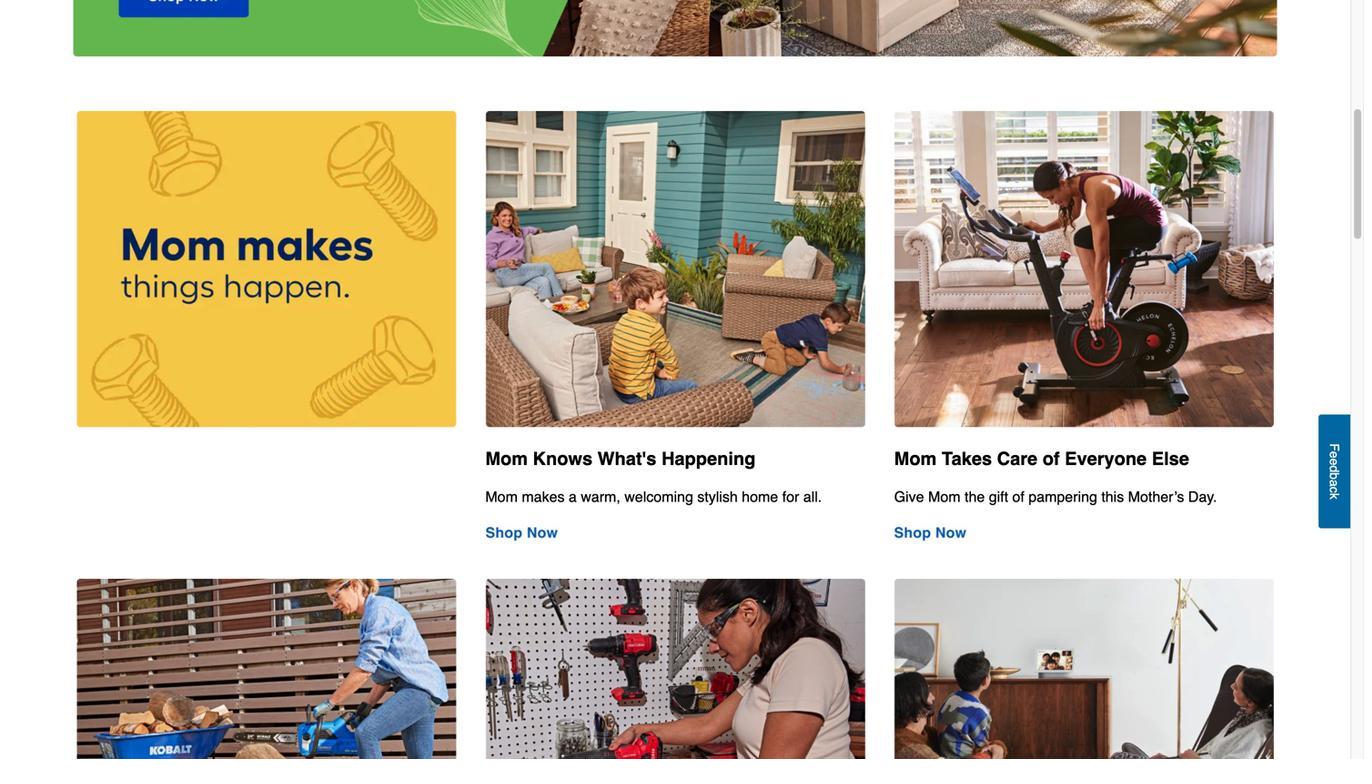 Task type: locate. For each thing, give the bounding box(es) containing it.
1 horizontal spatial of
[[1043, 448, 1060, 469]]

shop now. image down 'pampering' on the right bottom of page
[[894, 526, 1274, 542]]

mother's
[[1128, 488, 1184, 505]]

a woman using a craftsman detail sander to sand a piece of wood. image
[[485, 579, 865, 759]]

e up d
[[1327, 451, 1342, 458]]

gift
[[989, 488, 1008, 505]]

mom makes things happen. image
[[76, 111, 456, 428]]

mom up give
[[894, 448, 937, 469]]

f e e d b a c k button
[[1319, 414, 1351, 528]]

welcoming
[[625, 488, 693, 505]]

shop now. image
[[485, 526, 865, 542], [894, 526, 1274, 542]]

k
[[1327, 493, 1342, 499]]

2 shop now. image from the left
[[894, 526, 1274, 542]]

of right care
[[1043, 448, 1060, 469]]

mom left the the
[[928, 488, 961, 505]]

what's
[[598, 448, 657, 469]]

0 horizontal spatial a
[[569, 488, 577, 505]]

mom for mom takes care of everyone else
[[894, 448, 937, 469]]

home
[[742, 488, 778, 505]]

e
[[1327, 451, 1342, 458], [1327, 458, 1342, 465]]

happening
[[662, 448, 756, 469]]

0 horizontal spatial of
[[1012, 488, 1025, 505]]

a up the k
[[1327, 479, 1342, 486]]

shop now. image down welcoming
[[485, 526, 865, 542]]

e up b
[[1327, 458, 1342, 465]]

a
[[1327, 479, 1342, 486], [569, 488, 577, 505]]

0 vertical spatial a
[[1327, 479, 1342, 486]]

a mom watching her 2 sons playing on a backyard patio. image
[[485, 111, 865, 428]]

care
[[997, 448, 1038, 469]]

1 shop now. image from the left
[[485, 526, 865, 542]]

mom left makes on the bottom
[[485, 488, 518, 505]]

mom
[[485, 448, 528, 469], [894, 448, 937, 469], [485, 488, 518, 505], [928, 488, 961, 505]]

mom up makes on the bottom
[[485, 448, 528, 469]]

1 horizontal spatial shop now. image
[[894, 526, 1274, 542]]

of
[[1043, 448, 1060, 469], [1012, 488, 1025, 505]]

shop now. image for of
[[894, 526, 1274, 542]]

1 horizontal spatial a
[[1327, 479, 1342, 486]]

pampering
[[1029, 488, 1097, 505]]

f e e d b a c k
[[1327, 443, 1342, 499]]

1 e from the top
[[1327, 451, 1342, 458]]

a inside button
[[1327, 479, 1342, 486]]

0 horizontal spatial shop now. image
[[485, 526, 865, 542]]

a left warm,
[[569, 488, 577, 505]]

makes
[[522, 488, 565, 505]]

day.
[[1188, 488, 1217, 505]]

of right the gift
[[1012, 488, 1025, 505]]

mom for mom makes a warm, welcoming stylish home for all.
[[485, 488, 518, 505]]



Task type: describe. For each thing, give the bounding box(es) containing it.
stylish
[[697, 488, 738, 505]]

takes
[[942, 448, 992, 469]]

all.
[[803, 488, 822, 505]]

else
[[1152, 448, 1189, 469]]

there's more for mom at lowe's. let us help you do more for the mom who does it all. image
[[73, 0, 1278, 57]]

1 vertical spatial of
[[1012, 488, 1025, 505]]

this
[[1101, 488, 1124, 505]]

d
[[1327, 465, 1342, 472]]

mom makes a warm, welcoming stylish home for all.
[[485, 488, 822, 505]]

a woman adjusting the pedals on an echelon stationary bike. image
[[894, 111, 1274, 428]]

a woman cutting firewood with a kobalt cordless chainsaw. image
[[76, 579, 456, 759]]

shop now. image for happening
[[485, 526, 865, 542]]

mom takes care of everyone else
[[894, 448, 1189, 469]]

2 e from the top
[[1327, 458, 1342, 465]]

everyone
[[1065, 448, 1147, 469]]

warm,
[[581, 488, 620, 505]]

mom knows what's happening
[[485, 448, 756, 469]]

b
[[1327, 472, 1342, 479]]

0 vertical spatial of
[[1043, 448, 1060, 469]]

1 vertical spatial a
[[569, 488, 577, 505]]

mom for mom knows what's happening
[[485, 448, 528, 469]]

for
[[782, 488, 799, 505]]

give
[[894, 488, 924, 505]]

c
[[1327, 486, 1342, 493]]

f
[[1327, 443, 1342, 451]]

the
[[965, 488, 985, 505]]

give mom the gift of pampering this mother's day.
[[894, 488, 1217, 505]]

knows
[[533, 448, 593, 469]]

a family in a living room having a video call on a google nest smart hub. image
[[894, 579, 1274, 759]]



Task type: vqa. For each thing, say whether or not it's contained in the screenshot.
is to the right
no



